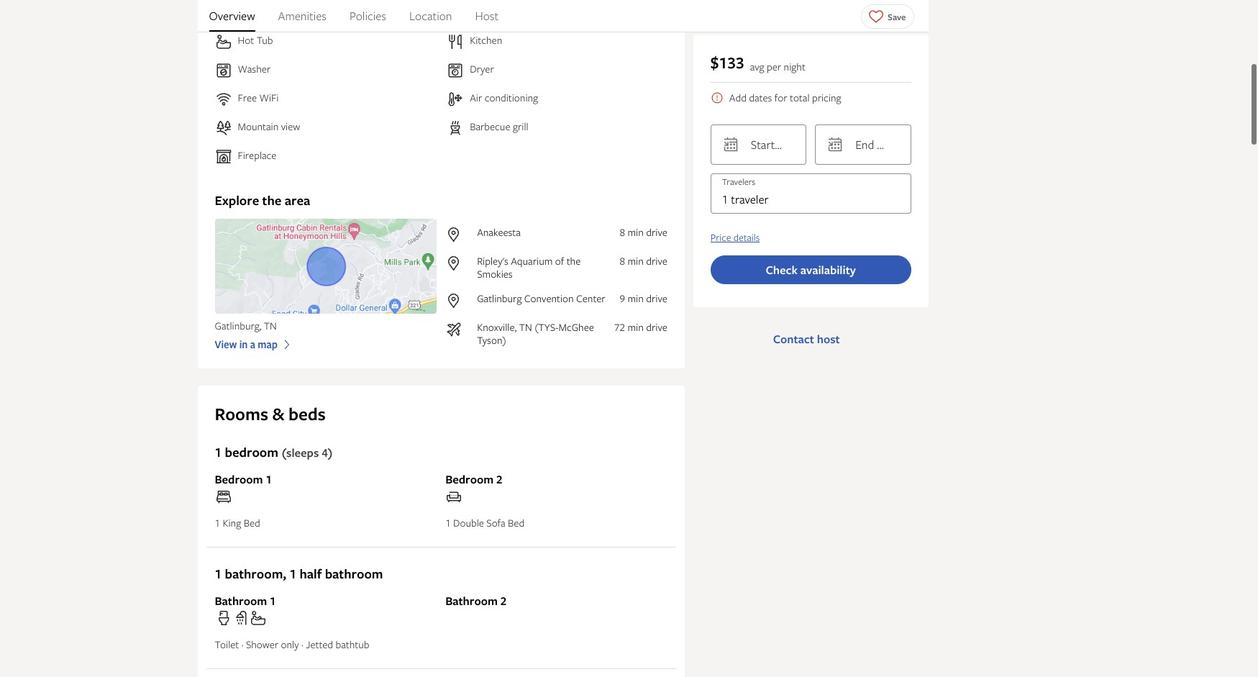 Task type: vqa. For each thing, say whether or not it's contained in the screenshot.
application inside the Wizard Region
no



Task type: describe. For each thing, give the bounding box(es) containing it.
1 bed from the left
[[244, 516, 260, 530]]

policies link
[[350, 0, 386, 32]]

rooms & beds
[[215, 402, 326, 426]]

only
[[281, 638, 299, 651]]

save button
[[861, 4, 914, 28]]

$133
[[711, 52, 745, 73]]

9 min drive
[[620, 291, 668, 305]]

1 left bathroom,
[[215, 565, 222, 583]]

1 left half
[[290, 565, 297, 583]]

small image
[[711, 91, 724, 104]]

tyson)
[[477, 333, 506, 347]]

aquarium
[[511, 254, 553, 268]]

drive for center
[[646, 291, 668, 305]]

2 bed from the left
[[508, 516, 525, 530]]

bathroom 1
[[215, 593, 276, 609]]

host link
[[475, 0, 499, 32]]

bedroom for bedroom 1
[[215, 472, 263, 487]]

convention
[[524, 291, 574, 305]]

air
[[470, 91, 482, 105]]

half
[[300, 565, 322, 583]]

policies
[[350, 8, 386, 24]]

center
[[576, 291, 606, 305]]

overview
[[209, 8, 255, 24]]

fireplace list item
[[215, 148, 435, 166]]

(tys-
[[535, 320, 559, 334]]

check availability button
[[711, 255, 911, 284]]

tn for knoxville,
[[519, 320, 532, 334]]

kitchen
[[470, 33, 502, 47]]

free wifi
[[238, 91, 279, 105]]

hot
[[238, 33, 254, 47]]

rooms
[[215, 402, 268, 426]]

hot tub list item
[[215, 33, 435, 50]]

details
[[734, 231, 760, 244]]

gatlinburg convention center
[[477, 291, 606, 305]]

explore the area
[[215, 191, 310, 209]]

add dates for total pricing
[[730, 91, 842, 104]]

host
[[817, 331, 840, 347]]

free
[[238, 91, 257, 105]]

1 min from the top
[[628, 225, 644, 239]]

8 for ripley's aquarium of the smokies
[[620, 254, 625, 268]]

popular location image
[[446, 255, 471, 272]]

location
[[409, 8, 452, 24]]

mountain view
[[238, 120, 300, 133]]

total
[[790, 91, 810, 104]]

view in a map
[[215, 338, 278, 351]]

airport image
[[446, 321, 471, 338]]

amenities
[[264, 6, 320, 24]]

sofa
[[487, 516, 506, 530]]

check
[[766, 262, 798, 278]]

shower
[[246, 638, 279, 651]]

popular location image for anakeesta
[[446, 226, 471, 243]]

tub
[[257, 33, 273, 47]]

(sleeps
[[282, 445, 319, 461]]

bathroom for bathroom 2
[[446, 593, 498, 609]]

view
[[215, 338, 237, 351]]

pricing
[[812, 91, 842, 104]]

contact host
[[773, 331, 840, 347]]

barbecue
[[470, 120, 511, 133]]

72
[[615, 320, 625, 334]]

$133 avg per night
[[711, 52, 806, 73]]

0 horizontal spatial the
[[262, 191, 282, 209]]

8 min drive for ripley's aquarium of the smokies
[[620, 254, 668, 268]]

kitchen list item
[[447, 33, 668, 50]]

bathroom for bathroom 1
[[215, 593, 267, 609]]

medium image
[[281, 338, 294, 351]]

barbecue grill list item
[[447, 119, 668, 137]]

for
[[775, 91, 788, 104]]

mcghee
[[559, 320, 594, 334]]

1 king bed
[[215, 516, 260, 530]]

min for of
[[628, 254, 644, 268]]

gatlinburg, tn
[[215, 319, 277, 333]]

2 for bedroom 2
[[497, 472, 503, 487]]

1 left king
[[215, 516, 220, 530]]

bedroom 2
[[446, 472, 503, 487]]

1 down 1 bedroom (sleeps 4)
[[266, 472, 272, 487]]

knoxville,
[[477, 320, 517, 334]]

mountain view list item
[[215, 119, 435, 137]]

gatlinburg
[[477, 291, 522, 305]]

contact
[[773, 331, 814, 347]]

list containing overview
[[198, 0, 929, 32]]

of
[[555, 254, 564, 268]]

air conditioning
[[470, 91, 538, 105]]

4)
[[322, 445, 333, 461]]

barbecue grill
[[470, 120, 529, 133]]

drive for (tys-
[[646, 320, 668, 334]]

smokies
[[477, 267, 513, 281]]

1 left bedroom
[[215, 444, 222, 461]]

double
[[453, 516, 484, 530]]



Task type: locate. For each thing, give the bounding box(es) containing it.
1 · from the left
[[242, 638, 244, 651]]

72 min drive
[[615, 320, 668, 334]]

4 drive from the top
[[646, 320, 668, 334]]

1 vertical spatial 8 min drive
[[620, 254, 668, 268]]

bathroom
[[325, 565, 383, 583]]

bed right king
[[244, 516, 260, 530]]

popular
[[215, 6, 260, 24]]

map
[[258, 338, 278, 351]]

bedroom 1
[[215, 472, 272, 487]]

min for (tys-
[[628, 320, 644, 334]]

location link
[[409, 0, 452, 32]]

wifi
[[259, 91, 279, 105]]

dates
[[749, 91, 772, 104]]

grill
[[513, 120, 529, 133]]

2 8 min drive from the top
[[620, 254, 668, 268]]

1 traveler
[[722, 191, 769, 207]]

washer
[[238, 62, 271, 76]]

price details button
[[711, 231, 760, 244]]

drive
[[646, 225, 668, 239], [646, 254, 668, 268], [646, 291, 668, 305], [646, 320, 668, 334]]

0 vertical spatial the
[[262, 191, 282, 209]]

0 horizontal spatial bed
[[244, 516, 260, 530]]

· right toilet
[[242, 638, 244, 651]]

tn left (tys-
[[519, 320, 532, 334]]

bedroom down bedroom
[[215, 472, 263, 487]]

2 popular location image from the top
[[446, 292, 471, 309]]

1 traveler button
[[711, 173, 911, 214]]

3 min from the top
[[628, 291, 644, 305]]

tn for gatlinburg,
[[264, 319, 277, 333]]

per
[[767, 60, 782, 73]]

tn
[[264, 319, 277, 333], [519, 320, 532, 334]]

list containing anakeesta
[[446, 225, 668, 347]]

in
[[239, 338, 248, 351]]

bathroom 2
[[446, 593, 507, 609]]

the inside ripley's aquarium of the smokies
[[567, 254, 581, 268]]

a
[[250, 338, 255, 351]]

view
[[281, 120, 300, 133]]

1 vertical spatial list
[[446, 225, 668, 347]]

2 drive from the top
[[646, 254, 668, 268]]

bed
[[244, 516, 260, 530], [508, 516, 525, 530]]

2 · from the left
[[301, 638, 303, 651]]

1 bedroom (sleeps 4)
[[215, 444, 333, 461]]

overview link
[[209, 0, 255, 32]]

2
[[497, 472, 503, 487], [501, 593, 507, 609]]

1 horizontal spatial the
[[567, 254, 581, 268]]

0 vertical spatial 8 min drive
[[620, 225, 668, 239]]

hot tub
[[238, 33, 273, 47]]

popular amenities
[[215, 6, 320, 24]]

3 drive from the top
[[646, 291, 668, 305]]

bed right sofa
[[508, 516, 525, 530]]

drive up 72 min drive
[[646, 291, 668, 305]]

0 horizontal spatial bathroom
[[215, 593, 267, 609]]

bedroom for bedroom 2
[[446, 472, 494, 487]]

0 horizontal spatial ·
[[242, 638, 244, 651]]

beds
[[289, 402, 326, 426]]

1 horizontal spatial bed
[[508, 516, 525, 530]]

1 inside button
[[722, 191, 729, 207]]

0 horizontal spatial bedroom
[[215, 472, 263, 487]]

price details check availability
[[711, 231, 856, 278]]

1 8 min drive from the top
[[620, 225, 668, 239]]

0 vertical spatial popular location image
[[446, 226, 471, 243]]

save
[[888, 10, 906, 23]]

0 horizontal spatial tn
[[264, 319, 277, 333]]

list
[[198, 0, 929, 32], [446, 225, 668, 347]]

bedroom up double
[[446, 472, 494, 487]]

jetted
[[306, 638, 333, 651]]

fireplace
[[238, 149, 277, 162]]

2 bedroom from the left
[[446, 472, 494, 487]]

1 double sofa bed
[[446, 516, 525, 530]]

1 left traveler
[[722, 191, 729, 207]]

0 vertical spatial list
[[198, 0, 929, 32]]

amenities
[[278, 8, 327, 24]]

tn up map
[[264, 319, 277, 333]]

9
[[620, 291, 625, 305]]

free wifi list item
[[215, 91, 435, 108]]

ripley's
[[477, 254, 509, 268]]

bathtub
[[336, 638, 369, 651]]

king
[[223, 516, 241, 530]]

1 down bathroom,
[[270, 593, 276, 609]]

0 vertical spatial 2
[[497, 472, 503, 487]]

1 8 from the top
[[620, 225, 625, 239]]

0 vertical spatial 8
[[620, 225, 625, 239]]

1
[[722, 191, 729, 207], [215, 444, 222, 461], [266, 472, 272, 487], [215, 516, 220, 530], [446, 516, 451, 530], [215, 565, 222, 583], [290, 565, 297, 583], [270, 593, 276, 609]]

1 bathroom, 1 half bathroom
[[215, 565, 383, 583]]

amenities link
[[278, 0, 327, 32]]

popular location image up airport image at the top of page
[[446, 292, 471, 309]]

1 vertical spatial 8
[[620, 254, 625, 268]]

4 min from the top
[[628, 320, 644, 334]]

drive left price
[[646, 225, 668, 239]]

the left area
[[262, 191, 282, 209]]

conditioning
[[485, 91, 538, 105]]

the
[[262, 191, 282, 209], [567, 254, 581, 268]]

the right of
[[567, 254, 581, 268]]

8 min drive for anakeesta
[[620, 225, 668, 239]]

view in a map button
[[215, 333, 437, 351]]

1 drive from the top
[[646, 225, 668, 239]]

bedroom
[[225, 444, 278, 461]]

drive up "9 min drive"
[[646, 254, 668, 268]]

2 for bathroom 2
[[501, 593, 507, 609]]

1 vertical spatial popular location image
[[446, 292, 471, 309]]

ripley's aquarium of the smokies
[[477, 254, 581, 281]]

1 horizontal spatial bedroom
[[446, 472, 494, 487]]

min for center
[[628, 291, 644, 305]]

toilet
[[215, 638, 239, 651]]

washer list item
[[215, 62, 435, 79]]

1 left double
[[446, 516, 451, 530]]

1 bathroom from the left
[[215, 593, 267, 609]]

area
[[285, 191, 310, 209]]

1 horizontal spatial ·
[[301, 638, 303, 651]]

map image
[[215, 219, 437, 314]]

1 vertical spatial the
[[567, 254, 581, 268]]

price
[[711, 231, 731, 244]]

anakeesta
[[477, 225, 521, 239]]

bathroom,
[[225, 565, 286, 583]]

8 for anakeesta
[[620, 225, 625, 239]]

drive down "9 min drive"
[[646, 320, 668, 334]]

1 popular location image from the top
[[446, 226, 471, 243]]

1 horizontal spatial bathroom
[[446, 593, 498, 609]]

add
[[730, 91, 747, 104]]

8
[[620, 225, 625, 239], [620, 254, 625, 268]]

popular location image for gatlinburg convention center
[[446, 292, 471, 309]]

host
[[475, 8, 499, 24]]

gatlinburg,
[[215, 319, 262, 333]]

&
[[273, 402, 284, 426]]

dryer
[[470, 62, 494, 76]]

explore
[[215, 191, 259, 209]]

night
[[784, 60, 806, 73]]

2 min from the top
[[628, 254, 644, 268]]

1 horizontal spatial tn
[[519, 320, 532, 334]]

air conditioning list item
[[447, 91, 668, 108]]

· right only
[[301, 638, 303, 651]]

1 bedroom from the left
[[215, 472, 263, 487]]

availability
[[801, 262, 856, 278]]

8 min drive
[[620, 225, 668, 239], [620, 254, 668, 268]]

popular location image
[[446, 226, 471, 243], [446, 292, 471, 309]]

drive for of
[[646, 254, 668, 268]]

popular location image up popular location image
[[446, 226, 471, 243]]

contact host link
[[762, 325, 852, 353]]

tn inside knoxville, tn (tys-mcghee tyson)
[[519, 320, 532, 334]]

2 bathroom from the left
[[446, 593, 498, 609]]

2 8 from the top
[[620, 254, 625, 268]]

knoxville, tn (tys-mcghee tyson)
[[477, 320, 594, 347]]

avg
[[750, 60, 765, 73]]

1 vertical spatial 2
[[501, 593, 507, 609]]

dryer list item
[[447, 62, 668, 79]]



